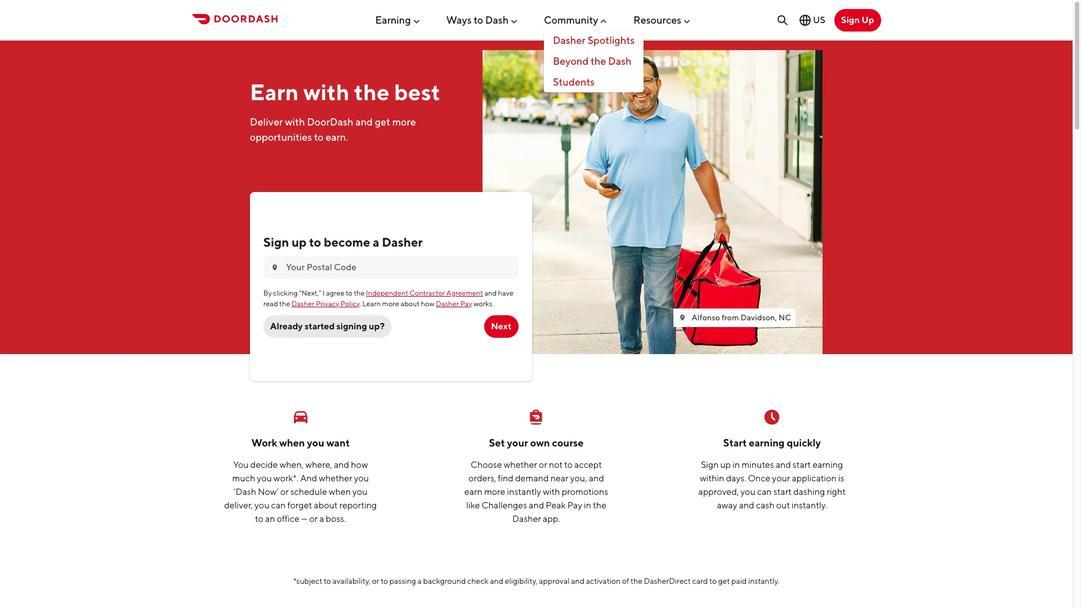 Task type: locate. For each thing, give the bounding box(es) containing it.
ways to dash
[[446, 14, 509, 26]]

whether
[[504, 460, 538, 470], [319, 473, 353, 484]]

and up the works.
[[485, 289, 497, 298]]

1 horizontal spatial when
[[329, 487, 351, 497]]

sign left up
[[842, 15, 860, 25]]

become
[[324, 235, 370, 249]]

students
[[553, 76, 595, 88]]

get left paid
[[719, 577, 730, 586]]

beyond the dash link
[[544, 51, 644, 72]]

1 vertical spatial get
[[719, 577, 730, 586]]

instantly. right paid
[[749, 577, 780, 586]]

1 horizontal spatial can
[[758, 487, 772, 497]]

can up cash
[[758, 487, 772, 497]]

and down instantly
[[529, 500, 544, 511]]

*subject
[[293, 577, 322, 586]]

about down independent contractor agreement link
[[401, 299, 420, 308]]

or left not
[[539, 460, 548, 470]]

dasher down agreement at the left top of the page
[[436, 299, 459, 308]]

to inside you decide when, where, and how much you work*. and whether you 'dash now' or schedule when you deliver, you can forget about reporting to an office — or a boss.
[[255, 514, 264, 524]]

how
[[421, 299, 435, 308], [351, 460, 368, 470]]

already started signing up? button
[[264, 315, 392, 338]]

1 vertical spatial sign
[[264, 235, 289, 249]]

earning inside sign up in minutes and start earning within days. once your application is approved, you can start dashing right away and cash out instantly.
[[813, 460, 844, 470]]

start up out
[[774, 487, 792, 497]]

works.
[[474, 299, 494, 308]]

up
[[292, 235, 307, 249], [721, 460, 731, 470]]

dashing
[[794, 487, 826, 497]]

the down promotions
[[593, 500, 607, 511]]

sign inside sign up in minutes and start earning within days. once your application is approved, you can start dashing right away and cash out instantly.
[[701, 460, 719, 470]]

a right 'passing'
[[418, 577, 422, 586]]

0 vertical spatial whether
[[504, 460, 538, 470]]

work*.
[[274, 473, 299, 484]]

to right the ways
[[474, 14, 483, 26]]

or right availability,
[[372, 577, 379, 586]]

instantly. down dashing
[[792, 500, 828, 511]]

1 horizontal spatial sign
[[701, 460, 719, 470]]

pay down agreement at the left top of the page
[[461, 299, 472, 308]]

and down want
[[334, 460, 349, 470]]

more inside choose whether or not to accept orders, find demand near you, and earn more instantly with promotions like challenges and peak pay in the dasher app.
[[484, 487, 506, 497]]

2 horizontal spatial a
[[418, 577, 422, 586]]

and right doordash
[[356, 116, 373, 128]]

0 horizontal spatial pay
[[461, 299, 472, 308]]

your right 'set' in the left bottom of the page
[[507, 437, 528, 449]]

2 vertical spatial a
[[418, 577, 422, 586]]

beyond the dash
[[553, 55, 632, 67]]

nc
[[779, 313, 792, 322]]

0 horizontal spatial start
[[774, 487, 792, 497]]

dasher
[[553, 35, 586, 46], [382, 235, 423, 249], [292, 299, 315, 308], [436, 299, 459, 308], [513, 514, 541, 524]]

0 vertical spatial a
[[373, 235, 380, 249]]

in down promotions
[[584, 500, 592, 511]]

0 horizontal spatial whether
[[319, 473, 353, 484]]

2 vertical spatial with
[[543, 487, 560, 497]]

to right not
[[565, 460, 573, 470]]

to left 'passing'
[[381, 577, 388, 586]]

orders,
[[469, 473, 496, 484]]

signing
[[337, 321, 367, 332]]

next button
[[484, 315, 519, 338]]

whether up demand
[[504, 460, 538, 470]]

next
[[491, 321, 512, 332]]

your inside sign up in minutes and start earning within days. once your application is approved, you can start dashing right away and cash out instantly.
[[773, 473, 791, 484]]

can up 'an'
[[271, 500, 286, 511]]

0 vertical spatial in
[[733, 460, 740, 470]]

doordash
[[307, 116, 354, 128]]

to
[[474, 14, 483, 26], [314, 131, 324, 143], [309, 235, 321, 249], [346, 289, 353, 298], [565, 460, 573, 470], [255, 514, 264, 524], [324, 577, 331, 586], [381, 577, 388, 586], [710, 577, 717, 586]]

alfonso from davidson, nc image
[[483, 50, 823, 354]]

pay inside choose whether or not to accept orders, find demand near you, and earn more instantly with promotions like challenges and peak pay in the dasher app.
[[568, 500, 583, 511]]

1 horizontal spatial whether
[[504, 460, 538, 470]]

0 vertical spatial instantly.
[[792, 500, 828, 511]]

sign up within at bottom right
[[701, 460, 719, 470]]

0 horizontal spatial when
[[279, 437, 305, 449]]

where,
[[305, 460, 332, 470]]

0 horizontal spatial dash
[[485, 14, 509, 26]]

up inside sign up in minutes and start earning within days. once your application is approved, you can start dashing right away and cash out instantly.
[[721, 460, 731, 470]]

with up doordash
[[303, 79, 350, 105]]

up left become
[[292, 235, 307, 249]]

1 vertical spatial pay
[[568, 500, 583, 511]]

eligibility,
[[505, 577, 538, 586]]

1 vertical spatial more
[[382, 299, 399, 308]]

pay down promotions
[[568, 500, 583, 511]]

with
[[303, 79, 350, 105], [285, 116, 305, 128], [543, 487, 560, 497]]

and left cash
[[739, 500, 755, 511]]

get inside the deliver with doordash and get more opportunities to earn.
[[375, 116, 390, 128]]

1 horizontal spatial start
[[793, 460, 811, 470]]

dash right the ways
[[485, 14, 509, 26]]

0 vertical spatial dash
[[485, 14, 509, 26]]

i
[[323, 289, 325, 298]]

1 vertical spatial how
[[351, 460, 368, 470]]

dasherdirect
[[644, 577, 691, 586]]

0 vertical spatial up
[[292, 235, 307, 249]]

policy
[[341, 299, 360, 308]]

dasher spotlights
[[553, 35, 635, 46]]

out
[[777, 500, 790, 511]]

in up the days.
[[733, 460, 740, 470]]

earn
[[465, 487, 483, 497]]

1 horizontal spatial pay
[[568, 500, 583, 511]]

dash
[[485, 14, 509, 26], [609, 55, 632, 67]]

1 horizontal spatial instantly.
[[792, 500, 828, 511]]

1 vertical spatial when
[[329, 487, 351, 497]]

how up reporting
[[351, 460, 368, 470]]

and inside you decide when, where, and how much you work*. and whether you 'dash now' or schedule when you deliver, you can forget about reporting to an office — or a boss.
[[334, 460, 349, 470]]

and right approval
[[571, 577, 585, 586]]

1 vertical spatial instantly.
[[749, 577, 780, 586]]

1 vertical spatial a
[[320, 514, 324, 524]]

1 vertical spatial earning
[[813, 460, 844, 470]]

get
[[375, 116, 390, 128], [719, 577, 730, 586]]

dasher left app.
[[513, 514, 541, 524]]

more
[[392, 116, 416, 128], [382, 299, 399, 308], [484, 487, 506, 497]]

how down 'contractor'
[[421, 299, 435, 308]]

0 horizontal spatial a
[[320, 514, 324, 524]]

a left boss.
[[320, 514, 324, 524]]

1 horizontal spatial dash
[[609, 55, 632, 67]]

already started signing up?
[[270, 321, 385, 332]]

or
[[539, 460, 548, 470], [281, 487, 289, 497], [310, 514, 318, 524], [372, 577, 379, 586]]

0 horizontal spatial earning
[[749, 437, 785, 449]]

dash for ways to dash
[[485, 14, 509, 26]]

dasher up your postal code text box
[[382, 235, 423, 249]]

0 vertical spatial with
[[303, 79, 350, 105]]

0 vertical spatial your
[[507, 437, 528, 449]]

with up the opportunities
[[285, 116, 305, 128]]

with up peak
[[543, 487, 560, 497]]

in inside sign up in minutes and start earning within days. once your application is approved, you can start dashing right away and cash out instantly.
[[733, 460, 740, 470]]

1 vertical spatial with
[[285, 116, 305, 128]]

0 horizontal spatial can
[[271, 500, 286, 511]]

is
[[839, 473, 845, 484]]

1 horizontal spatial up
[[721, 460, 731, 470]]

to right *subject
[[324, 577, 331, 586]]

application
[[792, 473, 837, 484]]

availability,
[[333, 577, 371, 586]]

1 horizontal spatial how
[[421, 299, 435, 308]]

1 vertical spatial up
[[721, 460, 731, 470]]

1 horizontal spatial your
[[773, 473, 791, 484]]

can inside you decide when, where, and how much you work*. and whether you 'dash now' or schedule when you deliver, you can forget about reporting to an office — or a boss.
[[271, 500, 286, 511]]

1 vertical spatial can
[[271, 500, 286, 511]]

earn.
[[326, 131, 349, 143]]

dash down spotlights
[[609, 55, 632, 67]]

dasher pay link
[[436, 299, 472, 308]]

0 vertical spatial start
[[793, 460, 811, 470]]

alfonso from davidson, nc
[[692, 313, 792, 322]]

0 vertical spatial can
[[758, 487, 772, 497]]

challenges
[[482, 500, 527, 511]]

0 vertical spatial get
[[375, 116, 390, 128]]

1 horizontal spatial earning
[[813, 460, 844, 470]]

0 horizontal spatial up
[[292, 235, 307, 249]]

up?
[[369, 321, 385, 332]]

when up when,
[[279, 437, 305, 449]]

more down independent
[[382, 299, 399, 308]]

us
[[814, 15, 826, 25]]

whether inside choose whether or not to accept orders, find demand near you, and earn more instantly with promotions like challenges and peak pay in the dasher app.
[[504, 460, 538, 470]]

up up the days.
[[721, 460, 731, 470]]

1 vertical spatial whether
[[319, 473, 353, 484]]

to left earn.
[[314, 131, 324, 143]]

a inside you decide when, where, and how much you work*. and whether you 'dash now' or schedule when you deliver, you can forget about reporting to an office — or a boss.
[[320, 514, 324, 524]]

0 vertical spatial more
[[392, 116, 416, 128]]

best
[[394, 79, 441, 105]]

to left 'an'
[[255, 514, 264, 524]]

when up reporting
[[329, 487, 351, 497]]

more down best
[[392, 116, 416, 128]]

1 vertical spatial your
[[773, 473, 791, 484]]

and inside the deliver with doordash and get more opportunities to earn.
[[356, 116, 373, 128]]

the inside choose whether or not to accept orders, find demand near you, and earn more instantly with promotions like challenges and peak pay in the dasher app.
[[593, 500, 607, 511]]

about up boss.
[[314, 500, 338, 511]]

1 vertical spatial dash
[[609, 55, 632, 67]]

with inside the deliver with doordash and get more opportunities to earn.
[[285, 116, 305, 128]]

*subject to availability, or to passing a background check and eligibility, approval and activation of the dasherdirect card to get paid instantly.
[[293, 577, 780, 586]]

'dash
[[234, 487, 256, 497]]

course
[[552, 437, 584, 449]]

spotlights
[[588, 35, 635, 46]]

deliver,
[[224, 500, 253, 511]]

sign up button
[[835, 9, 881, 32]]

earning up is at the right bottom of page
[[813, 460, 844, 470]]

1 vertical spatial about
[[314, 500, 338, 511]]

in
[[733, 460, 740, 470], [584, 500, 592, 511]]

pay
[[461, 299, 472, 308], [568, 500, 583, 511]]

whether down where,
[[319, 473, 353, 484]]

0 horizontal spatial sign
[[264, 235, 289, 249]]

start
[[793, 460, 811, 470], [774, 487, 792, 497]]

a right become
[[373, 235, 380, 249]]

2 horizontal spatial sign
[[842, 15, 860, 25]]

get down earn with the best
[[375, 116, 390, 128]]

0 vertical spatial sign
[[842, 15, 860, 25]]

0 horizontal spatial in
[[584, 500, 592, 511]]

0 horizontal spatial how
[[351, 460, 368, 470]]

to right card
[[710, 577, 717, 586]]

the down dasher spotlights link
[[591, 55, 606, 67]]

already
[[270, 321, 303, 332]]

more inside the deliver with doordash and get more opportunities to earn.
[[392, 116, 416, 128]]

1 horizontal spatial about
[[401, 299, 420, 308]]

2 vertical spatial more
[[484, 487, 506, 497]]

0 vertical spatial earning
[[749, 437, 785, 449]]

set your own course
[[489, 437, 584, 449]]

sign inside button
[[842, 15, 860, 25]]

the down clicking
[[279, 299, 290, 308]]

the left best
[[354, 79, 390, 105]]

1 horizontal spatial in
[[733, 460, 740, 470]]

davidson,
[[741, 313, 777, 322]]

1 vertical spatial in
[[584, 500, 592, 511]]

ways to dash link
[[446, 9, 519, 30]]

cash
[[756, 500, 775, 511]]

started
[[305, 321, 335, 332]]

sign for sign up in minutes and start earning within days. once your application is approved, you can start dashing right away and cash out instantly.
[[701, 460, 719, 470]]

2 vertical spatial sign
[[701, 460, 719, 470]]

more up 'challenges'
[[484, 487, 506, 497]]

your right once
[[773, 473, 791, 484]]

with for doordash
[[285, 116, 305, 128]]

want
[[327, 437, 350, 449]]

card
[[693, 577, 708, 586]]

0 horizontal spatial about
[[314, 500, 338, 511]]

sign for sign up
[[842, 15, 860, 25]]

about
[[401, 299, 420, 308], [314, 500, 338, 511]]

of
[[622, 577, 630, 586]]

office
[[277, 514, 300, 524]]

set
[[489, 437, 505, 449]]

earning up minutes
[[749, 437, 785, 449]]

0 vertical spatial how
[[421, 299, 435, 308]]

forget
[[288, 500, 312, 511]]

from
[[722, 313, 739, 322]]

0 horizontal spatial get
[[375, 116, 390, 128]]

sign up location pin icon
[[264, 235, 289, 249]]

start up application
[[793, 460, 811, 470]]

approved,
[[699, 487, 739, 497]]

or right —
[[310, 514, 318, 524]]



Task type: describe. For each thing, give the bounding box(es) containing it.
0 vertical spatial about
[[401, 299, 420, 308]]

dasher privacy policy . learn more about how dasher pay works.
[[292, 299, 494, 308]]

earning link
[[375, 9, 421, 30]]

to left become
[[309, 235, 321, 249]]

0 horizontal spatial your
[[507, 437, 528, 449]]

opportunities
[[250, 131, 312, 143]]

"next,"
[[299, 289, 321, 298]]

by
[[264, 289, 272, 298]]

sign for sign up to become a dasher
[[264, 235, 289, 249]]

demand
[[515, 473, 549, 484]]

or down work*.
[[281, 487, 289, 497]]

with for the
[[303, 79, 350, 105]]

start earning quickly
[[724, 437, 821, 449]]

0 vertical spatial when
[[279, 437, 305, 449]]

and right check
[[490, 577, 504, 586]]

quickly
[[787, 437, 821, 449]]

minutes
[[742, 460, 774, 470]]

to inside the deliver with doordash and get more opportunities to earn.
[[314, 131, 324, 143]]

passing
[[390, 577, 416, 586]]

start
[[724, 437, 747, 449]]

work
[[252, 437, 277, 449]]

1 vertical spatial start
[[774, 487, 792, 497]]

and down accept
[[589, 473, 604, 484]]

choose
[[471, 460, 502, 470]]

the inside "beyond the dash" link
[[591, 55, 606, 67]]

with inside choose whether or not to accept orders, find demand near you, and earn more instantly with promotions like challenges and peak pay in the dasher app.
[[543, 487, 560, 497]]

the right of
[[631, 577, 643, 586]]

Your Postal Code text field
[[286, 261, 512, 274]]

or inside choose whether or not to accept orders, find demand near you, and earn more instantly with promotions like challenges and peak pay in the dasher app.
[[539, 460, 548, 470]]

read
[[264, 299, 278, 308]]

right
[[827, 487, 846, 497]]

more for get
[[392, 116, 416, 128]]

reporting
[[340, 500, 377, 511]]

work when you want
[[252, 437, 350, 449]]

find
[[498, 473, 514, 484]]

vehicle car image
[[292, 408, 310, 426]]

own
[[530, 437, 550, 449]]

and inside and have read the
[[485, 289, 497, 298]]

background
[[423, 577, 466, 586]]

now'
[[258, 487, 279, 497]]

earning
[[375, 14, 411, 26]]

by clicking "next," i agree to the independent contractor agreement
[[264, 289, 483, 298]]

beyond
[[553, 55, 589, 67]]

alfonso
[[692, 313, 720, 322]]

sign up in minutes and start earning within days. once your application is approved, you can start dashing right away and cash out instantly.
[[699, 460, 846, 511]]

community link
[[544, 9, 609, 30]]

to up 'policy'
[[346, 289, 353, 298]]

dasher privacy policy link
[[292, 299, 360, 308]]

students link
[[544, 72, 644, 93]]

can inside sign up in minutes and start earning within days. once your application is approved, you can start dashing right away and cash out instantly.
[[758, 487, 772, 497]]

you decide when, where, and how much you work*. and whether you 'dash now' or schedule when you deliver, you can forget about reporting to an office — or a boss.
[[224, 460, 377, 524]]

peak
[[546, 500, 566, 511]]

choose whether or not to accept orders, find demand near you, and earn more instantly with promotions like challenges and peak pay in the dasher app.
[[465, 460, 609, 524]]

location pin image
[[678, 313, 687, 322]]

instantly. inside sign up in minutes and start earning within days. once your application is approved, you can start dashing right away and cash out instantly.
[[792, 500, 828, 511]]

dasher spotlights link
[[544, 31, 644, 51]]

and have read the
[[264, 289, 514, 308]]

near
[[551, 473, 569, 484]]

independent
[[366, 289, 408, 298]]

how inside you decide when, where, and how much you work*. and whether you 'dash now' or schedule when you deliver, you can forget about reporting to an office — or a boss.
[[351, 460, 368, 470]]

globe line image
[[799, 14, 812, 27]]

earn with the best
[[250, 79, 441, 105]]

contractor
[[410, 289, 445, 298]]

deliver with doordash and get more opportunities to earn.
[[250, 116, 416, 143]]

activation
[[586, 577, 621, 586]]

sign up to become a dasher
[[264, 235, 423, 249]]

whether inside you decide when, where, and how much you work*. and whether you 'dash now' or schedule when you deliver, you can forget about reporting to an office — or a boss.
[[319, 473, 353, 484]]

1 horizontal spatial get
[[719, 577, 730, 586]]

sign up
[[842, 15, 875, 25]]

the inside and have read the
[[279, 299, 290, 308]]

paid
[[732, 577, 747, 586]]

in inside choose whether or not to accept orders, find demand near you, and earn more instantly with promotions like challenges and peak pay in the dasher app.
[[584, 500, 592, 511]]

approval
[[539, 577, 570, 586]]

schedule
[[291, 487, 327, 497]]

boss.
[[326, 514, 346, 524]]

earn
[[250, 79, 299, 105]]

clicking
[[273, 289, 298, 298]]

agreement
[[447, 289, 483, 298]]

you inside sign up in minutes and start earning within days. once your application is approved, you can start dashing right away and cash out instantly.
[[741, 487, 756, 497]]

agree
[[326, 289, 345, 298]]

order hotbag fill image
[[528, 408, 546, 426]]

have
[[498, 289, 514, 298]]

when inside you decide when, where, and how much you work*. and whether you 'dash now' or schedule when you deliver, you can forget about reporting to an office — or a boss.
[[329, 487, 351, 497]]

independent contractor agreement link
[[366, 289, 483, 298]]

app.
[[543, 514, 560, 524]]

0 horizontal spatial instantly.
[[749, 577, 780, 586]]

up for to
[[292, 235, 307, 249]]

more for learn
[[382, 299, 399, 308]]

away
[[717, 500, 738, 511]]

days.
[[726, 473, 747, 484]]

when,
[[280, 460, 304, 470]]

like
[[466, 500, 480, 511]]

you
[[233, 460, 249, 470]]

resources
[[634, 14, 682, 26]]

not
[[549, 460, 563, 470]]

the up .
[[354, 289, 365, 298]]

up
[[862, 15, 875, 25]]

community
[[544, 14, 599, 26]]

learn
[[363, 299, 381, 308]]

0 vertical spatial pay
[[461, 299, 472, 308]]

time fill image
[[763, 408, 781, 426]]

dasher up beyond
[[553, 35, 586, 46]]

to inside choose whether or not to accept orders, find demand near you, and earn more instantly with promotions like challenges and peak pay in the dasher app.
[[565, 460, 573, 470]]

decide
[[250, 460, 278, 470]]

location pin image
[[270, 263, 279, 272]]

instantly
[[507, 487, 542, 497]]

privacy
[[316, 299, 339, 308]]

about inside you decide when, where, and how much you work*. and whether you 'dash now' or schedule when you deliver, you can forget about reporting to an office — or a boss.
[[314, 500, 338, 511]]

resources link
[[634, 9, 692, 30]]

once
[[748, 473, 771, 484]]

dasher down "next,"
[[292, 299, 315, 308]]

and down 'start earning quickly' on the right of page
[[776, 460, 791, 470]]

dasher inside choose whether or not to accept orders, find demand near you, and earn more instantly with promotions like challenges and peak pay in the dasher app.
[[513, 514, 541, 524]]

you,
[[571, 473, 587, 484]]

up for in
[[721, 460, 731, 470]]

dash for beyond the dash
[[609, 55, 632, 67]]

check
[[468, 577, 489, 586]]

accept
[[575, 460, 602, 470]]

1 horizontal spatial a
[[373, 235, 380, 249]]

within
[[700, 473, 725, 484]]

an
[[265, 514, 275, 524]]



Task type: vqa. For each thing, say whether or not it's contained in the screenshot.
YOU'RE
no



